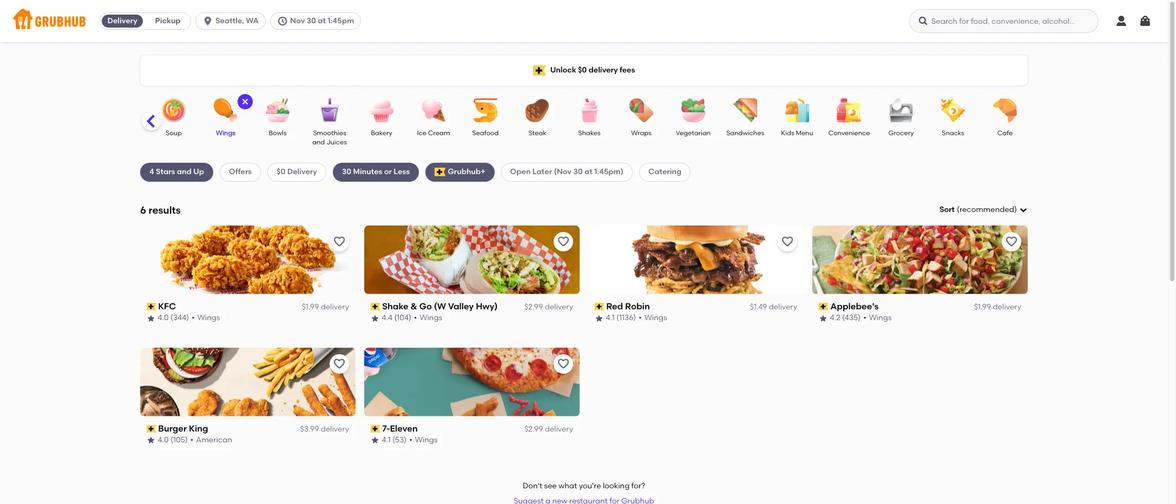 Task type: vqa. For each thing, say whether or not it's contained in the screenshot.
• related to Shake & Go (W Valley Hwy)
yes



Task type: describe. For each thing, give the bounding box(es) containing it.
wings for 7-eleven
[[415, 436, 438, 445]]

unlock $0 delivery fees
[[550, 65, 635, 75]]

save this restaurant image for 7-eleven
[[557, 358, 570, 371]]

star icon image for red robin
[[595, 314, 604, 323]]

)
[[1015, 205, 1017, 214]]

seafood
[[472, 129, 499, 137]]

30 inside button
[[307, 16, 316, 25]]

soup
[[166, 129, 182, 137]]

save this restaurant button for red robin
[[778, 232, 797, 252]]

svg image inside "field"
[[1019, 206, 1028, 214]]

4.2 (435)
[[831, 314, 861, 323]]

burger king logo image
[[140, 348, 356, 417]]

4.1 for 7-
[[382, 436, 391, 445]]

save this restaurant button for 7-eleven
[[554, 354, 573, 374]]

don't
[[523, 482, 542, 491]]

subscription pass image for kfc
[[147, 303, 156, 311]]

4.0 (105)
[[158, 436, 188, 445]]

$2.99 delivery for shake & go (w valley hwy)
[[525, 303, 573, 312]]

later
[[533, 167, 552, 177]]

6 results
[[140, 204, 181, 216]]

kids
[[781, 129, 795, 137]]

$2.99 delivery for 7-eleven
[[525, 425, 573, 434]]

1 horizontal spatial 30
[[342, 167, 351, 177]]

soup image
[[155, 99, 193, 122]]

cream
[[428, 129, 450, 137]]

svg image inside the nov 30 at 1:45pm button
[[277, 16, 288, 27]]

bowls
[[269, 129, 287, 137]]

• for 7-eleven
[[410, 436, 413, 445]]

• american
[[191, 436, 233, 445]]

go
[[420, 301, 432, 312]]

king
[[189, 424, 209, 434]]

what
[[559, 482, 577, 491]]

applebee's
[[831, 301, 879, 312]]

stars
[[156, 167, 175, 177]]

main navigation navigation
[[0, 0, 1168, 42]]

save this restaurant image
[[333, 235, 346, 248]]

wraps
[[631, 129, 652, 137]]

• wings for red robin
[[639, 314, 668, 323]]

star icon image for burger king
[[147, 437, 155, 445]]

(104)
[[395, 314, 412, 323]]

ice
[[417, 129, 427, 137]]

$1.99 delivery for applebee's
[[974, 303, 1022, 312]]

(nov
[[554, 167, 572, 177]]

donuts image
[[103, 99, 141, 122]]

fees
[[620, 65, 635, 75]]

vegetarian image
[[675, 99, 712, 122]]

grocery
[[889, 129, 914, 137]]

seattle, wa button
[[196, 12, 270, 30]]

nov
[[290, 16, 305, 25]]

shake & go (w valley hwy) logo image
[[364, 226, 580, 294]]

less
[[394, 167, 410, 177]]

7-
[[383, 424, 390, 434]]

menu
[[796, 129, 814, 137]]

wings for red robin
[[645, 314, 668, 323]]

subscription pass image for applebee's
[[819, 303, 829, 311]]

burger
[[158, 424, 187, 434]]

&
[[411, 301, 418, 312]]

save this restaurant image for red robin
[[781, 235, 794, 248]]

1:45pm)
[[594, 167, 624, 177]]

cafe
[[998, 129, 1013, 137]]

sandwiches
[[727, 129, 764, 137]]

wraps image
[[623, 99, 661, 122]]

subscription pass image for red robin
[[595, 303, 605, 311]]

at inside the nov 30 at 1:45pm button
[[318, 16, 326, 25]]

(53)
[[393, 436, 407, 445]]

$1.49
[[750, 303, 767, 312]]

save this restaurant button for kfc
[[330, 232, 349, 252]]

bakery image
[[363, 99, 401, 122]]

kfc
[[158, 301, 176, 312]]

you're
[[579, 482, 601, 491]]

applebee's logo image
[[813, 226, 1028, 294]]

snacks
[[942, 129, 965, 137]]

shakes image
[[571, 99, 609, 122]]

or
[[384, 167, 392, 177]]

(
[[957, 205, 960, 214]]

Search for food, convenience, alcohol... search field
[[910, 9, 1099, 33]]

pickup
[[155, 16, 181, 25]]

$2.99 for 7-eleven
[[525, 425, 543, 434]]

unlock
[[550, 65, 576, 75]]

sort
[[940, 205, 955, 214]]

ice cream image
[[415, 99, 453, 122]]

1 vertical spatial at
[[585, 167, 593, 177]]

$3.99 delivery
[[300, 425, 349, 434]]

(344)
[[171, 314, 189, 323]]

grubhub plus flag logo image for unlock $0 delivery fees
[[533, 65, 546, 76]]

bakery
[[371, 129, 392, 137]]

see
[[544, 482, 557, 491]]

grocery image
[[882, 99, 920, 122]]

results
[[149, 204, 181, 216]]

convenience
[[829, 129, 870, 137]]

steak
[[529, 129, 547, 137]]

4.0 (344)
[[158, 314, 189, 323]]

1 vertical spatial delivery
[[287, 167, 317, 177]]

seattle, wa
[[216, 16, 259, 25]]

looking
[[603, 482, 630, 491]]

red robin
[[607, 301, 650, 312]]

eleven
[[390, 424, 418, 434]]

• for shake & go (w valley hwy)
[[414, 314, 417, 323]]



Task type: locate. For each thing, give the bounding box(es) containing it.
2 4.0 from the top
[[158, 436, 169, 445]]

and
[[312, 139, 325, 146], [177, 167, 192, 177]]

and left the up at the left
[[177, 167, 192, 177]]

4 stars and up
[[149, 167, 204, 177]]

vegetarian
[[676, 129, 711, 137]]

0 horizontal spatial 4.1
[[382, 436, 391, 445]]

1 horizontal spatial delivery
[[287, 167, 317, 177]]

• for applebee's
[[864, 314, 867, 323]]

4.0 down burger
[[158, 436, 169, 445]]

robin
[[626, 301, 650, 312]]

delivery button
[[100, 12, 145, 30]]

0 horizontal spatial $1.99 delivery
[[302, 303, 349, 312]]

bowls image
[[259, 99, 297, 122]]

• for kfc
[[192, 314, 195, 323]]

delivery for red robin
[[769, 303, 797, 312]]

4.1
[[606, 314, 615, 323], [382, 436, 391, 445]]

star icon image left 4.0 (344)
[[147, 314, 155, 323]]

ice cream
[[417, 129, 450, 137]]

nov 30 at 1:45pm button
[[270, 12, 365, 30]]

(435)
[[843, 314, 861, 323]]

wings for kfc
[[198, 314, 220, 323]]

minutes
[[353, 167, 382, 177]]

30 right (nov
[[574, 167, 583, 177]]

1 $1.99 from the left
[[302, 303, 319, 312]]

• for burger king
[[191, 436, 194, 445]]

• wings
[[192, 314, 220, 323], [414, 314, 443, 323], [639, 314, 668, 323], [864, 314, 892, 323], [410, 436, 438, 445]]

1 $2.99 from the top
[[525, 303, 543, 312]]

$1.99 for kfc
[[302, 303, 319, 312]]

1 horizontal spatial svg image
[[1019, 206, 1028, 214]]

1 horizontal spatial 4.1
[[606, 314, 615, 323]]

1 vertical spatial $2.99
[[525, 425, 543, 434]]

0 vertical spatial $0
[[578, 65, 587, 75]]

nov 30 at 1:45pm
[[290, 16, 354, 25]]

1:45pm
[[328, 16, 354, 25]]

0 vertical spatial 4.1
[[606, 314, 615, 323]]

seafood image
[[467, 99, 505, 122]]

0 vertical spatial subscription pass image
[[595, 303, 605, 311]]

smoothies and juices image
[[311, 99, 349, 122]]

wings down go on the bottom left of page
[[420, 314, 443, 323]]

• right (435)
[[864, 314, 867, 323]]

sort ( recommended )
[[940, 205, 1017, 214]]

1 horizontal spatial at
[[585, 167, 593, 177]]

4.0 down kfc
[[158, 314, 169, 323]]

svg image inside the seattle, wa button
[[203, 16, 213, 27]]

delivery left pickup
[[107, 16, 137, 25]]

(105)
[[171, 436, 188, 445]]

$0
[[578, 65, 587, 75], [277, 167, 285, 177]]

0 vertical spatial grubhub plus flag logo image
[[533, 65, 546, 76]]

don't see what you're looking for?
[[523, 482, 645, 491]]

subscription pass image for burger king
[[147, 426, 156, 433]]

offers
[[229, 167, 252, 177]]

• for red robin
[[639, 314, 642, 323]]

0 horizontal spatial $0
[[277, 167, 285, 177]]

catering
[[649, 167, 682, 177]]

1 horizontal spatial subscription pass image
[[595, 303, 605, 311]]

shake & go (w valley hwy)
[[383, 301, 498, 312]]

subscription pass image left shake on the bottom
[[371, 303, 380, 311]]

4.1 (53)
[[382, 436, 407, 445]]

2 horizontal spatial 30
[[574, 167, 583, 177]]

1 vertical spatial 4.0
[[158, 436, 169, 445]]

subscription pass image left red
[[595, 303, 605, 311]]

svg image
[[1115, 15, 1128, 28], [1139, 15, 1152, 28], [277, 16, 288, 27], [918, 16, 929, 27], [241, 97, 250, 106]]

subscription pass image left applebee's
[[819, 303, 829, 311]]

0 horizontal spatial svg image
[[203, 16, 213, 27]]

subscription pass image left kfc
[[147, 303, 156, 311]]

4.1 down 7-
[[382, 436, 391, 445]]

kids menu image
[[779, 99, 816, 122]]

wings down eleven
[[415, 436, 438, 445]]

2 $1.99 from the left
[[974, 303, 991, 312]]

open later (nov 30 at 1:45pm)
[[510, 167, 624, 177]]

0 horizontal spatial at
[[318, 16, 326, 25]]

(w
[[434, 301, 447, 312]]

wings for shake & go (w valley hwy)
[[420, 314, 443, 323]]

30
[[307, 16, 316, 25], [342, 167, 351, 177], [574, 167, 583, 177]]

wa
[[246, 16, 259, 25]]

0 vertical spatial $2.99 delivery
[[525, 303, 573, 312]]

grubhub plus flag logo image left grubhub+
[[435, 168, 446, 177]]

at
[[318, 16, 326, 25], [585, 167, 593, 177]]

0 horizontal spatial and
[[177, 167, 192, 177]]

1 vertical spatial $2.99 delivery
[[525, 425, 573, 434]]

open
[[510, 167, 531, 177]]

star icon image left '4.4'
[[371, 314, 380, 323]]

grubhub plus flag logo image
[[533, 65, 546, 76], [435, 168, 446, 177]]

subscription pass image
[[147, 303, 156, 311], [371, 303, 380, 311], [819, 303, 829, 311], [147, 426, 156, 433]]

hwy)
[[476, 301, 498, 312]]

red
[[607, 301, 624, 312]]

0 horizontal spatial subscription pass image
[[371, 426, 380, 433]]

4.4
[[382, 314, 393, 323]]

delivery
[[107, 16, 137, 25], [287, 167, 317, 177]]

grubhub plus flag logo image left 'unlock'
[[533, 65, 546, 76]]

1 horizontal spatial grubhub plus flag logo image
[[533, 65, 546, 76]]

30 minutes or less
[[342, 167, 410, 177]]

smoothies and juices
[[312, 129, 347, 146]]

• wings for shake & go (w valley hwy)
[[414, 314, 443, 323]]

4.1 (1136)
[[606, 314, 637, 323]]

delivery for 7-eleven
[[545, 425, 573, 434]]

seattle,
[[216, 16, 244, 25]]

1 vertical spatial 4.1
[[382, 436, 391, 445]]

svg image right )
[[1019, 206, 1028, 214]]

2 $2.99 from the top
[[525, 425, 543, 434]]

1 horizontal spatial $0
[[578, 65, 587, 75]]

4.0 for kfc
[[158, 314, 169, 323]]

recommended
[[960, 205, 1015, 214]]

for?
[[632, 482, 645, 491]]

4.4 (104)
[[382, 314, 412, 323]]

snacks image
[[934, 99, 972, 122]]

4.1 down red
[[606, 314, 615, 323]]

up
[[193, 167, 204, 177]]

30 right "nov"
[[307, 16, 316, 25]]

wings right the (344)
[[198, 314, 220, 323]]

0 vertical spatial $2.99
[[525, 303, 543, 312]]

star icon image for applebee's
[[819, 314, 828, 323]]

1 4.0 from the top
[[158, 314, 169, 323]]

star icon image left 4.1 (1136)
[[595, 314, 604, 323]]

• right (105)
[[191, 436, 194, 445]]

2 $1.99 delivery from the left
[[974, 303, 1022, 312]]

$2.99 delivery
[[525, 303, 573, 312], [525, 425, 573, 434]]

$0 right 'unlock'
[[578, 65, 587, 75]]

6
[[140, 204, 146, 216]]

none field containing sort
[[940, 205, 1028, 216]]

•
[[192, 314, 195, 323], [414, 314, 417, 323], [639, 314, 642, 323], [864, 314, 867, 323], [191, 436, 194, 445], [410, 436, 413, 445]]

1 vertical spatial grubhub plus flag logo image
[[435, 168, 446, 177]]

save this restaurant button
[[330, 232, 349, 252], [554, 232, 573, 252], [778, 232, 797, 252], [1002, 232, 1022, 252], [330, 354, 349, 374], [554, 354, 573, 374]]

svg image left seattle,
[[203, 16, 213, 27]]

steak image
[[519, 99, 557, 122]]

convenience image
[[831, 99, 868, 122]]

svg image
[[203, 16, 213, 27], [1019, 206, 1028, 214]]

wings for applebee's
[[870, 314, 892, 323]]

save this restaurant image for shake & go (w valley hwy)
[[557, 235, 570, 248]]

• right (53)
[[410, 436, 413, 445]]

sandwiches image
[[727, 99, 764, 122]]

1 horizontal spatial $1.99 delivery
[[974, 303, 1022, 312]]

subscription pass image left 7-
[[371, 426, 380, 433]]

4
[[149, 167, 154, 177]]

• wings right the (344)
[[192, 314, 220, 323]]

1 $1.99 delivery from the left
[[302, 303, 349, 312]]

1 vertical spatial subscription pass image
[[371, 426, 380, 433]]

1 vertical spatial svg image
[[1019, 206, 1028, 214]]

0 vertical spatial 4.0
[[158, 314, 169, 323]]

grubhub plus flag logo image for grubhub+
[[435, 168, 446, 177]]

save this restaurant image for applebee's
[[1005, 235, 1018, 248]]

save this restaurant image
[[557, 235, 570, 248], [781, 235, 794, 248], [1005, 235, 1018, 248], [333, 358, 346, 371], [557, 358, 570, 371]]

7-eleven logo image
[[364, 348, 580, 417]]

valley
[[449, 301, 474, 312]]

delivery inside button
[[107, 16, 137, 25]]

save this restaurant image for burger king
[[333, 358, 346, 371]]

delivery for shake & go (w valley hwy)
[[545, 303, 573, 312]]

30 left minutes on the left top of the page
[[342, 167, 351, 177]]

subscription pass image for shake & go (w valley hwy)
[[371, 303, 380, 311]]

$1.49 delivery
[[750, 303, 797, 312]]

$0 down bowls
[[277, 167, 285, 177]]

• wings down robin
[[639, 314, 668, 323]]

and inside smoothies and juices
[[312, 139, 325, 146]]

$1.99 delivery for kfc
[[302, 303, 349, 312]]

at left the 1:45pm)
[[585, 167, 593, 177]]

smoothies
[[313, 129, 346, 137]]

delivery for kfc
[[321, 303, 349, 312]]

wings down applebee's
[[870, 314, 892, 323]]

american
[[196, 436, 233, 445]]

save this restaurant button for shake & go (w valley hwy)
[[554, 232, 573, 252]]

$1.99 for applebee's
[[974, 303, 991, 312]]

None field
[[940, 205, 1028, 216]]

1 vertical spatial and
[[177, 167, 192, 177]]

juices
[[327, 139, 347, 146]]

cafe image
[[986, 99, 1024, 122]]

subscription pass image left burger
[[147, 426, 156, 433]]

• wings for 7-eleven
[[410, 436, 438, 445]]

star icon image left 4.2
[[819, 314, 828, 323]]

$3.99
[[300, 425, 319, 434]]

• right the (344)
[[192, 314, 195, 323]]

subscription pass image
[[595, 303, 605, 311], [371, 426, 380, 433]]

• wings down applebee's
[[864, 314, 892, 323]]

$1.99
[[302, 303, 319, 312], [974, 303, 991, 312]]

wings down robin
[[645, 314, 668, 323]]

$1.99 delivery
[[302, 303, 349, 312], [974, 303, 1022, 312]]

4.0 for burger king
[[158, 436, 169, 445]]

burger king
[[158, 424, 209, 434]]

subscription pass image for 7-eleven
[[371, 426, 380, 433]]

kids menu
[[781, 129, 814, 137]]

0 vertical spatial svg image
[[203, 16, 213, 27]]

star icon image for shake & go (w valley hwy)
[[371, 314, 380, 323]]

7-eleven
[[383, 424, 418, 434]]

red robin logo image
[[589, 226, 804, 294]]

star icon image for 7-eleven
[[371, 437, 380, 445]]

0 horizontal spatial $1.99
[[302, 303, 319, 312]]

• wings for applebee's
[[864, 314, 892, 323]]

wings
[[216, 129, 235, 137], [198, 314, 220, 323], [420, 314, 443, 323], [645, 314, 668, 323], [870, 314, 892, 323], [415, 436, 438, 445]]

shake
[[383, 301, 409, 312]]

0 vertical spatial and
[[312, 139, 325, 146]]

2 $2.99 delivery from the top
[[525, 425, 573, 434]]

$2.99
[[525, 303, 543, 312], [525, 425, 543, 434]]

4.0
[[158, 314, 169, 323], [158, 436, 169, 445]]

kfc logo image
[[140, 226, 356, 294]]

save this restaurant button for applebee's
[[1002, 232, 1022, 252]]

0 vertical spatial at
[[318, 16, 326, 25]]

delivery for applebee's
[[993, 303, 1022, 312]]

1 $2.99 delivery from the top
[[525, 303, 573, 312]]

delivery down smoothies and juices
[[287, 167, 317, 177]]

wings down wings image
[[216, 129, 235, 137]]

at left 1:45pm
[[318, 16, 326, 25]]

pickup button
[[145, 12, 191, 30]]

• wings down go on the bottom left of page
[[414, 314, 443, 323]]

star icon image left 4.1 (53) at the bottom left of page
[[371, 437, 380, 445]]

• down robin
[[639, 314, 642, 323]]

0 horizontal spatial 30
[[307, 16, 316, 25]]

1 horizontal spatial $1.99
[[974, 303, 991, 312]]

$2.99 for shake & go (w valley hwy)
[[525, 303, 543, 312]]

1 horizontal spatial and
[[312, 139, 325, 146]]

star icon image left 4.0 (105)
[[147, 437, 155, 445]]

0 horizontal spatial grubhub plus flag logo image
[[435, 168, 446, 177]]

0 vertical spatial delivery
[[107, 16, 137, 25]]

and down smoothies
[[312, 139, 325, 146]]

• wings down eleven
[[410, 436, 438, 445]]

star icon image for kfc
[[147, 314, 155, 323]]

• down &
[[414, 314, 417, 323]]

wings image
[[207, 99, 245, 122]]

$0 delivery
[[277, 167, 317, 177]]

• wings for kfc
[[192, 314, 220, 323]]

delivery for burger king
[[321, 425, 349, 434]]

save this restaurant button for burger king
[[330, 354, 349, 374]]

grubhub+
[[448, 167, 485, 177]]

0 horizontal spatial delivery
[[107, 16, 137, 25]]

1 vertical spatial $0
[[277, 167, 285, 177]]

(1136)
[[617, 314, 637, 323]]

4.1 for red
[[606, 314, 615, 323]]

star icon image
[[147, 314, 155, 323], [371, 314, 380, 323], [595, 314, 604, 323], [819, 314, 828, 323], [147, 437, 155, 445], [371, 437, 380, 445]]



